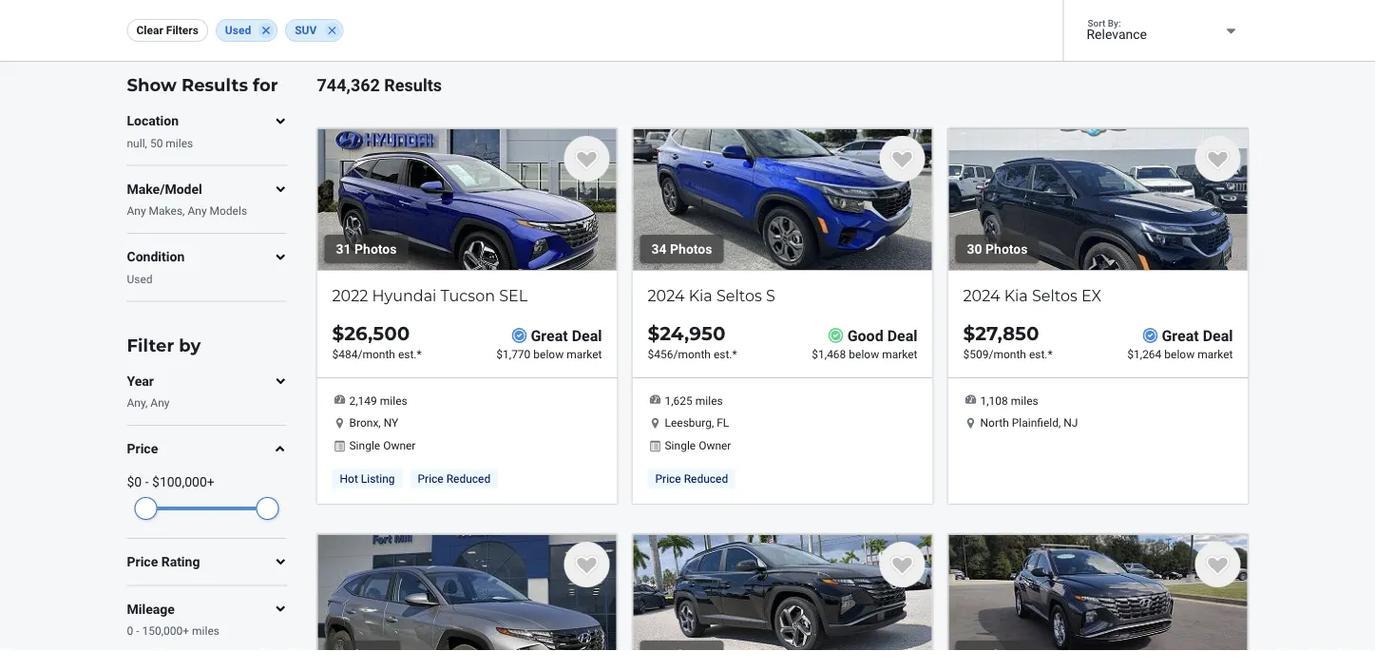 Task type: describe. For each thing, give the bounding box(es) containing it.
2,149 miles
[[349, 394, 408, 407]]

used inside button
[[225, 24, 251, 37]]

744,362
[[317, 75, 380, 95]]

ex
[[1082, 286, 1102, 305]]

photos for 24,950
[[670, 241, 713, 257]]

$ 27,850 $ 509 /month est.*
[[964, 322, 1053, 361]]

year
[[127, 373, 154, 389]]

1,625 miles
[[665, 394, 723, 407]]

509
[[970, 348, 989, 361]]

below for 27,850
[[1165, 348, 1195, 361]]

filters
[[166, 24, 199, 37]]

ny
[[384, 416, 399, 430]]

$1,770
[[497, 348, 531, 361]]

fl
[[717, 416, 730, 430]]

makes,
[[149, 205, 185, 218]]

owner for 24,950
[[699, 439, 732, 453]]

null,
[[127, 137, 147, 150]]

show results for
[[127, 75, 278, 96]]

mileage 0 - 150,000+ miles
[[127, 601, 220, 638]]

plainfield
[[1012, 416, 1059, 430]]

location
[[127, 113, 179, 129]]

location null, 50 miles
[[127, 113, 193, 150]]

clear
[[136, 24, 163, 37]]

150,000+
[[142, 625, 189, 638]]

484
[[339, 348, 358, 361]]

great for 27,850
[[1162, 327, 1200, 345]]

year any, any
[[127, 373, 170, 410]]

good
[[848, 327, 884, 345]]

$1,264 below market
[[1128, 348, 1234, 361]]

market for 27,850
[[1198, 348, 1234, 361]]

hyundai
[[372, 286, 437, 305]]

1,108
[[981, 394, 1009, 407]]

single for 24,950
[[665, 439, 696, 453]]

2 horizontal spatial any
[[188, 205, 207, 218]]

$1,468
[[812, 348, 847, 361]]

condition used
[[127, 249, 185, 286]]

clear filters
[[136, 24, 199, 37]]

make/model
[[127, 181, 202, 197]]

hot listing
[[340, 472, 395, 486]]

any inside year any, any
[[151, 397, 170, 410]]

miles inside location null, 50 miles
[[166, 137, 193, 150]]

photos for 26,500
[[355, 241, 397, 257]]

kia for 27,850
[[1005, 286, 1029, 305]]

seltos for 27,850
[[1033, 286, 1078, 305]]

make/model any makes, any models
[[127, 181, 247, 218]]

single owner for 26,500
[[349, 439, 416, 453]]

market for 26,500
[[567, 348, 602, 361]]

24,950
[[660, 322, 726, 345]]

2024 kia seltos ex
[[964, 286, 1102, 305]]

26,500
[[344, 322, 410, 345]]

50
[[150, 137, 163, 150]]

any,
[[127, 397, 148, 410]]

30
[[968, 241, 983, 257]]

/month est.* for 24,950
[[674, 348, 738, 361]]

great deal for 27,850
[[1162, 327, 1234, 345]]

1,625
[[665, 394, 693, 407]]

price for price
[[127, 441, 158, 457]]

for
[[253, 75, 278, 96]]

2022 hyundai tucson sel
[[332, 286, 528, 305]]

tucson
[[441, 286, 495, 305]]

$ 24,950 $ 456 /month est.*
[[648, 322, 738, 361]]

seltos for 24,950
[[717, 286, 762, 305]]

$1,468 below market
[[812, 348, 918, 361]]

2024 for 24,950
[[648, 286, 685, 305]]

results for 744,362
[[384, 75, 442, 95]]

- inside mileage 0 - 150,000+ miles
[[136, 625, 139, 638]]

deal for 24,950
[[888, 327, 918, 345]]

2022 hyundai tucson image
[[317, 129, 618, 271]]

single owner for 24,950
[[665, 439, 732, 453]]

sel
[[499, 286, 528, 305]]

suv button
[[285, 19, 344, 42]]

bronx
[[349, 416, 379, 430]]

by
[[179, 335, 201, 356]]

deal for 27,850
[[1204, 327, 1234, 345]]



Task type: vqa. For each thing, say whether or not it's contained in the screenshot.
sc to the left
no



Task type: locate. For each thing, give the bounding box(es) containing it.
27,850
[[976, 322, 1040, 345]]

2 2024 kia seltos image from the left
[[949, 129, 1249, 271]]

used button
[[216, 19, 278, 42]]

great deal
[[531, 327, 602, 345], [1162, 327, 1234, 345]]

1 horizontal spatial deal
[[888, 327, 918, 345]]

deal right good
[[888, 327, 918, 345]]

0 vertical spatial price
[[127, 441, 158, 457]]

2 great deal from the left
[[1162, 327, 1234, 345]]

price
[[127, 441, 158, 457], [127, 554, 158, 570]]

0 horizontal spatial seltos
[[717, 286, 762, 305]]

market down good deal
[[883, 348, 918, 361]]

results left the for
[[182, 75, 248, 96]]

2 /month est.* from the left
[[674, 348, 738, 361]]

miles for 27,850
[[1012, 394, 1039, 407]]

$0
[[127, 474, 142, 490]]

miles right 150,000+
[[192, 625, 220, 638]]

show
[[127, 75, 177, 96]]

used inside condition used
[[127, 273, 153, 286]]

2,149
[[349, 394, 377, 407]]

2024
[[648, 286, 685, 305], [964, 286, 1001, 305]]

0 horizontal spatial single
[[349, 439, 381, 453]]

1 2024 hyundai tucson image from the left
[[317, 534, 618, 651]]

deal up "$1,770 below market"
[[572, 327, 602, 345]]

1 2024 kia seltos image from the left
[[633, 129, 933, 271]]

$1,770 below market
[[497, 348, 602, 361]]

1 market from the left
[[567, 348, 602, 361]]

-
[[145, 474, 149, 490], [136, 625, 139, 638]]

0 horizontal spatial results
[[182, 75, 248, 96]]

great deal up "$1,770 below market"
[[531, 327, 602, 345]]

2024 kia seltos image for 27,850
[[949, 129, 1249, 271]]

suv
[[295, 24, 317, 37]]

kia up the 27,850
[[1005, 286, 1029, 305]]

1 horizontal spatial /month est.*
[[674, 348, 738, 361]]

0 horizontal spatial below
[[534, 348, 564, 361]]

kia up 24,950
[[689, 286, 713, 305]]

1 horizontal spatial price reduced
[[656, 472, 729, 486]]

2024 kia seltos s
[[648, 286, 776, 305]]

0
[[127, 625, 133, 638]]

1 owner from the left
[[383, 439, 416, 453]]

1,108 miles
[[981, 394, 1039, 407]]

single down 'bronx'
[[349, 439, 381, 453]]

market right "$1,770"
[[567, 348, 602, 361]]

north
[[981, 416, 1010, 430]]

1 horizontal spatial seltos
[[1033, 286, 1078, 305]]

seltos left ex
[[1033, 286, 1078, 305]]

0 horizontal spatial ,
[[379, 416, 381, 430]]

744,362 results
[[317, 75, 442, 95]]

miles up leesburg , fl
[[696, 394, 723, 407]]

single owner
[[349, 439, 416, 453], [665, 439, 732, 453]]

0 horizontal spatial deal
[[572, 327, 602, 345]]

2 horizontal spatial below
[[1165, 348, 1195, 361]]

seltos left s
[[717, 286, 762, 305]]

miles inside mileage 0 - 150,000+ miles
[[192, 625, 220, 638]]

3 market from the left
[[1198, 348, 1234, 361]]

0 horizontal spatial owner
[[383, 439, 416, 453]]

2 horizontal spatial deal
[[1204, 327, 1234, 345]]

/month est.* inside $ 27,850 $ 509 /month est.*
[[989, 348, 1053, 361]]

2 seltos from the left
[[1033, 286, 1078, 305]]

1 kia from the left
[[689, 286, 713, 305]]

1 price reduced from the left
[[418, 472, 491, 486]]

1 below from the left
[[534, 348, 564, 361]]

1 vertical spatial -
[[136, 625, 139, 638]]

great
[[531, 327, 568, 345], [1162, 327, 1200, 345]]

price rating
[[127, 554, 200, 570]]

1 horizontal spatial below
[[849, 348, 880, 361]]

1 vertical spatial used
[[127, 273, 153, 286]]

results
[[182, 75, 248, 96], [384, 75, 442, 95]]

miles for 24,950
[[696, 394, 723, 407]]

1 horizontal spatial used
[[225, 24, 251, 37]]

2 kia from the left
[[1005, 286, 1029, 305]]

price reduced down leesburg
[[656, 472, 729, 486]]

1 horizontal spatial owner
[[699, 439, 732, 453]]

deal
[[572, 327, 602, 345], [888, 327, 918, 345], [1204, 327, 1234, 345]]

3 /month est.* from the left
[[989, 348, 1053, 361]]

0 horizontal spatial price reduced
[[418, 472, 491, 486]]

1 horizontal spatial 2024
[[964, 286, 1001, 305]]

/month est.* for 27,850
[[989, 348, 1053, 361]]

single owner down leesburg , fl
[[665, 439, 732, 453]]

photos right 30
[[986, 241, 1028, 257]]

0 horizontal spatial great
[[531, 327, 568, 345]]

great up $1,264 below market
[[1162, 327, 1200, 345]]

/month est.* inside $ 26,500 $ 484 /month est.*
[[358, 348, 422, 361]]

1 great from the left
[[531, 327, 568, 345]]

/month est.* down 26,500
[[358, 348, 422, 361]]

, for 24,950
[[712, 416, 714, 430]]

2 horizontal spatial ,
[[1059, 416, 1062, 430]]

1 horizontal spatial results
[[384, 75, 442, 95]]

0 horizontal spatial photos
[[355, 241, 397, 257]]

1 , from the left
[[379, 416, 381, 430]]

0 horizontal spatial -
[[136, 625, 139, 638]]

great for 26,500
[[531, 327, 568, 345]]

0 vertical spatial used
[[225, 24, 251, 37]]

2 single from the left
[[665, 439, 696, 453]]

photos right 31
[[355, 241, 397, 257]]

$ 26,500 $ 484 /month est.*
[[332, 322, 422, 361]]

2 single owner from the left
[[665, 439, 732, 453]]

owner down fl
[[699, 439, 732, 453]]

1 horizontal spatial 2024 kia seltos image
[[949, 129, 1249, 271]]

s
[[766, 286, 776, 305]]

owner
[[383, 439, 416, 453], [699, 439, 732, 453]]

2024 up the 27,850
[[964, 286, 1001, 305]]

$100,000+
[[152, 474, 215, 490]]

31
[[336, 241, 351, 257]]

2 horizontal spatial /month est.*
[[989, 348, 1053, 361]]

north plainfield , nj
[[981, 416, 1079, 430]]

1 single from the left
[[349, 439, 381, 453]]

2 price from the top
[[127, 554, 158, 570]]

2024 up 24,950
[[648, 286, 685, 305]]

any
[[127, 205, 146, 218], [188, 205, 207, 218], [151, 397, 170, 410]]

3 , from the left
[[1059, 416, 1062, 430]]

results right 744,362
[[384, 75, 442, 95]]

1 horizontal spatial ,
[[712, 416, 714, 430]]

single down leesburg
[[665, 439, 696, 453]]

3 deal from the left
[[1204, 327, 1234, 345]]

below right $1,264
[[1165, 348, 1195, 361]]

leesburg
[[665, 416, 712, 430]]

2 below from the left
[[849, 348, 880, 361]]

kia for 24,950
[[689, 286, 713, 305]]

any right the "makes,"
[[188, 205, 207, 218]]

1 photos from the left
[[355, 241, 397, 257]]

owner down ny
[[383, 439, 416, 453]]

any left the "makes,"
[[127, 205, 146, 218]]

filter by
[[127, 335, 201, 356]]

owner for 26,500
[[383, 439, 416, 453]]

1 horizontal spatial single owner
[[665, 439, 732, 453]]

456
[[654, 348, 674, 361]]

/month est.* inside '$ 24,950 $ 456 /month est.*'
[[674, 348, 738, 361]]

31 photos
[[336, 241, 397, 257]]

2 horizontal spatial market
[[1198, 348, 1234, 361]]

single for 26,500
[[349, 439, 381, 453]]

photos
[[355, 241, 397, 257], [670, 241, 713, 257], [986, 241, 1028, 257]]

0 horizontal spatial any
[[127, 205, 146, 218]]

0 horizontal spatial kia
[[689, 286, 713, 305]]

0 vertical spatial -
[[145, 474, 149, 490]]

2 , from the left
[[712, 416, 714, 430]]

2 owner from the left
[[699, 439, 732, 453]]

below
[[534, 348, 564, 361], [849, 348, 880, 361], [1165, 348, 1195, 361]]

2 great from the left
[[1162, 327, 1200, 345]]

1 seltos from the left
[[717, 286, 762, 305]]

2 deal from the left
[[888, 327, 918, 345]]

1 2024 from the left
[[648, 286, 685, 305]]

results for show
[[182, 75, 248, 96]]

1 deal from the left
[[572, 327, 602, 345]]

price reduced right hot listing
[[418, 472, 491, 486]]

0 horizontal spatial 2024
[[648, 286, 685, 305]]

2024 kia seltos image for 24,950
[[633, 129, 933, 271]]

2022
[[332, 286, 368, 305]]

single owner down ny
[[349, 439, 416, 453]]

great deal up $1,264 below market
[[1162, 327, 1234, 345]]

0 horizontal spatial market
[[567, 348, 602, 361]]

0 horizontal spatial used
[[127, 273, 153, 286]]

1 horizontal spatial market
[[883, 348, 918, 361]]

- right '$0'
[[145, 474, 149, 490]]

3 below from the left
[[1165, 348, 1195, 361]]

filter
[[127, 335, 174, 356]]

used down condition
[[127, 273, 153, 286]]

2 horizontal spatial 2024 hyundai tucson image
[[949, 534, 1249, 651]]

, left 'nj'
[[1059, 416, 1062, 430]]

1 single owner from the left
[[349, 439, 416, 453]]

0 horizontal spatial /month est.*
[[358, 348, 422, 361]]

rating
[[161, 554, 200, 570]]

clear filters button
[[127, 19, 208, 42]]

1 horizontal spatial 2024 hyundai tucson image
[[633, 534, 933, 651]]

price for price rating
[[127, 554, 158, 570]]

3 2024 hyundai tucson image from the left
[[949, 534, 1249, 651]]

2024 hyundai tucson image
[[317, 534, 618, 651], [633, 534, 933, 651], [949, 534, 1249, 651]]

1 great deal from the left
[[531, 327, 602, 345]]

1 horizontal spatial -
[[145, 474, 149, 490]]

photos for 27,850
[[986, 241, 1028, 257]]

price reduced
[[418, 472, 491, 486], [656, 472, 729, 486]]

0 horizontal spatial great deal
[[531, 327, 602, 345]]

good deal
[[848, 327, 918, 345]]

seltos
[[717, 286, 762, 305], [1033, 286, 1078, 305]]

/month est.* for 26,500
[[358, 348, 422, 361]]

deal up $1,264 below market
[[1204, 327, 1234, 345]]

1 price from the top
[[127, 441, 158, 457]]

any right any,
[[151, 397, 170, 410]]

market for 24,950
[[883, 348, 918, 361]]

- right 0
[[136, 625, 139, 638]]

1 horizontal spatial photos
[[670, 241, 713, 257]]

price up '$0'
[[127, 441, 158, 457]]

nj
[[1064, 416, 1079, 430]]

miles for 26,500
[[380, 394, 408, 407]]

2 horizontal spatial photos
[[986, 241, 1028, 257]]

1 horizontal spatial single
[[665, 439, 696, 453]]

miles up north plainfield , nj
[[1012, 394, 1039, 407]]

below down good
[[849, 348, 880, 361]]

miles up ny
[[380, 394, 408, 407]]

below right "$1,770"
[[534, 348, 564, 361]]

2 2024 hyundai tucson image from the left
[[633, 534, 933, 651]]

great deal for 26,500
[[531, 327, 602, 345]]

/month est.*
[[358, 348, 422, 361], [674, 348, 738, 361], [989, 348, 1053, 361]]

mileage
[[127, 601, 175, 617]]

, left fl
[[712, 416, 714, 430]]

market
[[567, 348, 602, 361], [883, 348, 918, 361], [1198, 348, 1234, 361]]

below for 24,950
[[849, 348, 880, 361]]

bronx , ny
[[349, 416, 399, 430]]

leesburg , fl
[[665, 416, 730, 430]]

1 vertical spatial price
[[127, 554, 158, 570]]

2 price reduced from the left
[[656, 472, 729, 486]]

0 horizontal spatial 2024 hyundai tucson image
[[317, 534, 618, 651]]

1 horizontal spatial kia
[[1005, 286, 1029, 305]]

3 photos from the left
[[986, 241, 1028, 257]]

deal for 26,500
[[572, 327, 602, 345]]

below for 26,500
[[534, 348, 564, 361]]

$1,264
[[1128, 348, 1162, 361]]

condition
[[127, 249, 185, 265]]

30 photos
[[968, 241, 1028, 257]]

2 photos from the left
[[670, 241, 713, 257]]

, for 26,500
[[379, 416, 381, 430]]

/month est.* down 24,950
[[674, 348, 738, 361]]

price left rating
[[127, 554, 158, 570]]

34 photos
[[652, 241, 713, 257]]

34
[[652, 241, 667, 257]]

kia
[[689, 286, 713, 305], [1005, 286, 1029, 305]]

, left ny
[[379, 416, 381, 430]]

models
[[210, 205, 247, 218]]

market right $1,264
[[1198, 348, 1234, 361]]

1 horizontal spatial great
[[1162, 327, 1200, 345]]

1 /month est.* from the left
[[358, 348, 422, 361]]

used right the "filters"
[[225, 24, 251, 37]]

great up "$1,770 below market"
[[531, 327, 568, 345]]

2 2024 from the left
[[964, 286, 1001, 305]]

/month est.* down the 27,850
[[989, 348, 1053, 361]]

1 horizontal spatial any
[[151, 397, 170, 410]]

single
[[349, 439, 381, 453], [665, 439, 696, 453]]

1 horizontal spatial great deal
[[1162, 327, 1234, 345]]

2024 kia seltos image
[[633, 129, 933, 271], [949, 129, 1249, 271]]

miles right 50
[[166, 137, 193, 150]]

photos right 34
[[670, 241, 713, 257]]

2 market from the left
[[883, 348, 918, 361]]

2024 for 27,850
[[964, 286, 1001, 305]]

$0 - $100,000+
[[127, 474, 215, 490]]

0 horizontal spatial 2024 kia seltos image
[[633, 129, 933, 271]]

0 horizontal spatial single owner
[[349, 439, 416, 453]]



